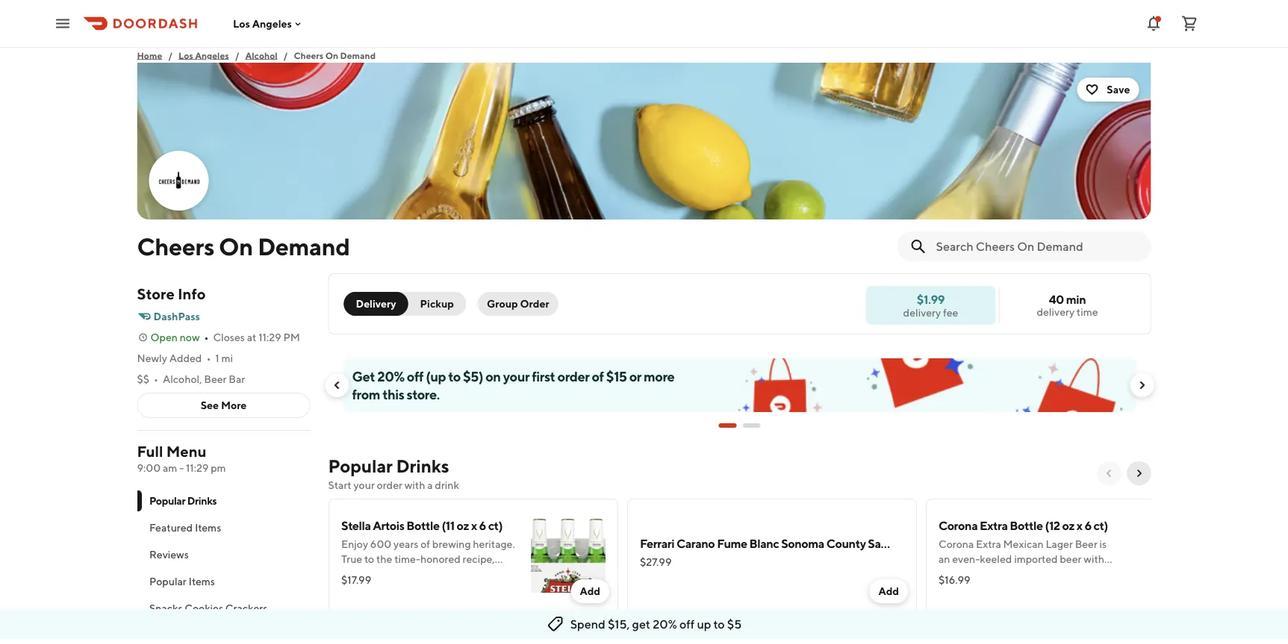 Task type: describe. For each thing, give the bounding box(es) containing it.
popular for popular drinks start your order with a drink
[[328, 455, 393, 477]]

$1.99 delivery fee
[[904, 292, 959, 319]]

newly added • 1 mi
[[137, 352, 233, 365]]

2 blanc from the left
[[926, 537, 956, 551]]

40
[[1050, 293, 1065, 307]]

1 vertical spatial demand
[[258, 232, 350, 260]]

cookies
[[184, 603, 223, 615]]

1 / from the left
[[168, 50, 173, 61]]

alcohol,
[[163, 373, 202, 386]]

2 add from the left
[[879, 585, 899, 598]]

-
[[179, 462, 184, 474]]

see more button
[[138, 394, 310, 418]]

13.8%
[[1003, 537, 1033, 551]]

6 for stella artois bottle (11 oz x 6 ct)
[[479, 519, 486, 533]]

get 20% off (up to $5) on your first order of $15 or more from this store.
[[352, 368, 675, 402]]

20% inside get 20% off (up to $5) on your first order of $15 or more from this store.
[[378, 368, 405, 384]]

crackers
[[225, 603, 267, 615]]

0 vertical spatial cheers
[[294, 50, 324, 61]]

spend
[[571, 618, 606, 632]]

$5)
[[463, 368, 483, 384]]

alcohol
[[245, 50, 278, 61]]

fee
[[944, 306, 959, 319]]

spend $15, get 20% off up to $5
[[571, 618, 742, 632]]

|
[[958, 537, 962, 551]]

x for (11
[[471, 519, 477, 533]]

0 horizontal spatial on
[[219, 232, 253, 260]]

home link
[[137, 48, 162, 63]]

store.
[[407, 386, 440, 402]]

order methods option group
[[344, 292, 466, 316]]

menu
[[166, 443, 207, 461]]

$15
[[607, 368, 627, 384]]

sonoma
[[781, 537, 825, 551]]

x for (12
[[1077, 519, 1083, 533]]

bar
[[229, 373, 245, 386]]

corona extra bottle (12 oz x 6 ct)
[[939, 519, 1108, 533]]

2 / from the left
[[235, 50, 240, 61]]

0 vertical spatial previous button of carousel image
[[331, 380, 343, 392]]

more
[[644, 368, 675, 384]]

los angeles link
[[179, 48, 229, 63]]

Item Search search field
[[937, 238, 1140, 255]]

alcohol link
[[245, 48, 278, 63]]

up
[[697, 618, 712, 632]]

popular drinks heading
[[328, 454, 449, 478]]

full menu 9:00 am - 11:29 pm
[[137, 443, 226, 474]]

full
[[137, 443, 163, 461]]

ct) for corona extra bottle (12 oz x 6 ct)
[[1094, 519, 1108, 533]]

abv
[[1035, 537, 1054, 551]]

bottle for artois
[[406, 519, 439, 533]]

cheers on demand
[[137, 232, 350, 260]]

pm
[[211, 462, 226, 474]]

group order button
[[478, 292, 559, 316]]

featured items button
[[137, 515, 310, 542]]

$5
[[728, 618, 742, 632]]

at
[[247, 331, 257, 344]]

am
[[163, 462, 177, 474]]

1
[[215, 352, 219, 365]]

sauvignon
[[868, 537, 924, 551]]

oz for (12
[[1062, 519, 1075, 533]]

$1.99
[[917, 292, 945, 306]]

los angeles button
[[233, 17, 304, 30]]

store info
[[137, 285, 206, 303]]

1 vertical spatial off
[[680, 618, 695, 632]]

1 horizontal spatial 20%
[[653, 618, 678, 632]]

first
[[532, 368, 555, 384]]

popular drinks
[[149, 495, 217, 507]]

save button
[[1078, 78, 1140, 102]]

popular drinks start your order with a drink
[[328, 455, 459, 492]]

group
[[487, 298, 518, 310]]

drink
[[435, 479, 459, 492]]

min
[[1067, 293, 1087, 307]]

bottle for extra
[[1010, 519, 1043, 533]]

$$
[[137, 373, 149, 386]]

pickup
[[420, 298, 454, 310]]

get
[[352, 368, 375, 384]]

6 for corona extra bottle (12 oz x 6 ct)
[[1085, 519, 1092, 533]]

popular items button
[[137, 569, 310, 596]]

1 vertical spatial previous button of carousel image
[[1104, 468, 1116, 480]]

from
[[352, 386, 380, 402]]

or
[[630, 368, 642, 384]]

1 vertical spatial los
[[179, 50, 193, 61]]

(11
[[442, 519, 454, 533]]

oz for (11
[[457, 519, 469, 533]]

• closes at 11:29 pm
[[204, 331, 300, 344]]

snacks
[[149, 603, 182, 615]]

a
[[428, 479, 433, 492]]

popular for popular drinks
[[149, 495, 185, 507]]

reviews
[[149, 549, 189, 561]]

snacks cookies crackers
[[149, 603, 267, 615]]

info
[[178, 285, 206, 303]]

stella artois bottle (11 oz x 6 ct)
[[341, 519, 503, 533]]

2 vertical spatial •
[[154, 373, 158, 386]]

0 vertical spatial demand
[[340, 50, 376, 61]]

1 blanc from the left
[[749, 537, 779, 551]]

mi
[[221, 352, 233, 365]]

popular for popular items
[[149, 576, 186, 588]]

group order
[[487, 298, 550, 310]]

on
[[486, 368, 501, 384]]



Task type: locate. For each thing, give the bounding box(es) containing it.
see
[[201, 399, 219, 412]]

select promotional banner element
[[719, 412, 761, 439]]

0 horizontal spatial ct)
[[488, 519, 503, 533]]

/
[[168, 50, 173, 61], [235, 50, 240, 61], [284, 50, 288, 61]]

cheers on demand image
[[137, 63, 1152, 220], [151, 152, 207, 209]]

11:29
[[259, 331, 281, 344], [186, 462, 209, 474]]

bottle up 13.8%
[[1010, 519, 1043, 533]]

delivery inside $1.99 delivery fee
[[904, 306, 942, 319]]

0 vertical spatial to
[[449, 368, 461, 384]]

ct)
[[488, 519, 503, 533], [1094, 519, 1108, 533]]

0 horizontal spatial 6
[[479, 519, 486, 533]]

0 horizontal spatial bottle
[[406, 519, 439, 533]]

0 horizontal spatial oz
[[457, 519, 469, 533]]

x right the (11 in the bottom of the page
[[471, 519, 477, 533]]

6
[[479, 519, 486, 533], [1085, 519, 1092, 533]]

0 vertical spatial your
[[503, 368, 530, 384]]

6 right (12
[[1085, 519, 1092, 533]]

1 horizontal spatial your
[[503, 368, 530, 384]]

2 horizontal spatial /
[[284, 50, 288, 61]]

to right (up
[[449, 368, 461, 384]]

$16.99
[[939, 574, 971, 587]]

angeles
[[252, 17, 292, 30], [195, 50, 229, 61]]

0 horizontal spatial angeles
[[195, 50, 229, 61]]

1 horizontal spatial add button
[[870, 580, 908, 604]]

popular up start
[[328, 455, 393, 477]]

on
[[326, 50, 339, 61], [219, 232, 253, 260]]

bottle
[[406, 519, 439, 533], [1010, 519, 1043, 533]]

1 horizontal spatial x
[[1077, 519, 1083, 533]]

add button down the sauvignon
[[870, 580, 908, 604]]

0 horizontal spatial delivery
[[904, 306, 942, 319]]

750ml,
[[964, 537, 1001, 551]]

add down the sauvignon
[[879, 585, 899, 598]]

order left of
[[558, 368, 590, 384]]

items inside button
[[188, 576, 215, 588]]

see more
[[201, 399, 247, 412]]

1 vertical spatial items
[[188, 576, 215, 588]]

0 horizontal spatial los
[[179, 50, 193, 61]]

1 x from the left
[[471, 519, 477, 533]]

3 / from the left
[[284, 50, 288, 61]]

popular items
[[149, 576, 215, 588]]

2 ct) from the left
[[1094, 519, 1108, 533]]

1 vertical spatial drinks
[[187, 495, 217, 507]]

your
[[503, 368, 530, 384], [354, 479, 375, 492]]

cheers right alcohol
[[294, 50, 324, 61]]

/ left alcohol
[[235, 50, 240, 61]]

2 6 from the left
[[1085, 519, 1092, 533]]

items up 'reviews' button
[[195, 522, 221, 534]]

delivery
[[356, 298, 396, 310]]

1 horizontal spatial drinks
[[396, 455, 449, 477]]

items up cookies
[[188, 576, 215, 588]]

1 vertical spatial on
[[219, 232, 253, 260]]

items for popular items
[[188, 576, 215, 588]]

add up 'spend'
[[580, 585, 600, 598]]

1 vertical spatial 11:29
[[186, 462, 209, 474]]

dashpass
[[154, 310, 200, 323]]

corona
[[939, 519, 978, 533]]

0 vertical spatial •
[[204, 331, 209, 344]]

20% right get
[[653, 618, 678, 632]]

delivery
[[1037, 306, 1075, 318], [904, 306, 942, 319]]

previous button of carousel image
[[331, 380, 343, 392], [1104, 468, 1116, 480]]

1 horizontal spatial 11:29
[[259, 331, 281, 344]]

1 horizontal spatial blanc
[[926, 537, 956, 551]]

featured
[[149, 522, 192, 534]]

0 horizontal spatial to
[[449, 368, 461, 384]]

time
[[1077, 306, 1099, 318]]

drinks
[[396, 455, 449, 477], [187, 495, 217, 507]]

cheers up "store info"
[[137, 232, 214, 260]]

0 horizontal spatial 20%
[[378, 368, 405, 384]]

1 horizontal spatial on
[[326, 50, 339, 61]]

to
[[449, 368, 461, 384], [714, 618, 725, 632]]

blanc left |
[[926, 537, 956, 551]]

previous button of carousel image left get
[[331, 380, 343, 392]]

items inside button
[[195, 522, 221, 534]]

drinks up a on the left
[[396, 455, 449, 477]]

notification bell image
[[1145, 15, 1163, 33]]

open menu image
[[54, 15, 72, 33]]

start
[[328, 479, 352, 492]]

oz right (12
[[1062, 519, 1075, 533]]

next button of carousel image
[[1134, 468, 1146, 480]]

1 horizontal spatial 6
[[1085, 519, 1092, 533]]

next button of carousel image
[[1137, 380, 1149, 392]]

ferrari
[[640, 537, 674, 551]]

add
[[580, 585, 600, 598], [879, 585, 899, 598]]

0 items, open order cart image
[[1181, 15, 1199, 33]]

1 add from the left
[[580, 585, 600, 598]]

reviews button
[[137, 542, 310, 569]]

drinks for popular drinks
[[187, 495, 217, 507]]

stella
[[341, 519, 371, 533]]

to inside get 20% off (up to $5) on your first order of $15 or more from this store.
[[449, 368, 461, 384]]

•
[[204, 331, 209, 344], [207, 352, 211, 365], [154, 373, 158, 386]]

pm
[[283, 331, 300, 344]]

0 vertical spatial drinks
[[396, 455, 449, 477]]

bottle left the (11 in the bottom of the page
[[406, 519, 439, 533]]

0 vertical spatial order
[[558, 368, 590, 384]]

$17.99
[[341, 574, 371, 587]]

0 horizontal spatial /
[[168, 50, 173, 61]]

9:00
[[137, 462, 161, 474]]

order inside get 20% off (up to $5) on your first order of $15 or more from this store.
[[558, 368, 590, 384]]

2 oz from the left
[[1062, 519, 1075, 533]]

los up the home / los angeles / alcohol / cheers on demand
[[233, 17, 250, 30]]

home / los angeles / alcohol / cheers on demand
[[137, 50, 376, 61]]

off inside get 20% off (up to $5) on your first order of $15 or more from this store.
[[407, 368, 424, 384]]

add button
[[571, 580, 609, 604], [870, 580, 908, 604]]

2 add button from the left
[[870, 580, 908, 604]]

0 horizontal spatial cheers
[[137, 232, 214, 260]]

items for featured items
[[195, 522, 221, 534]]

Delivery radio
[[344, 292, 408, 316]]

popular down reviews
[[149, 576, 186, 588]]

1 6 from the left
[[479, 519, 486, 533]]

20%
[[378, 368, 405, 384], [653, 618, 678, 632]]

off
[[407, 368, 424, 384], [680, 618, 695, 632]]

1 horizontal spatial /
[[235, 50, 240, 61]]

$15,
[[608, 618, 630, 632]]

(up
[[426, 368, 446, 384]]

0 vertical spatial los
[[233, 17, 250, 30]]

11:29 inside full menu 9:00 am - 11:29 pm
[[186, 462, 209, 474]]

0 vertical spatial 20%
[[378, 368, 405, 384]]

• right 'now'
[[204, 331, 209, 344]]

oz right the (11 in the bottom of the page
[[457, 519, 469, 533]]

1 ct) from the left
[[488, 519, 503, 533]]

newly
[[137, 352, 167, 365]]

off left the up
[[680, 618, 695, 632]]

1 vertical spatial angeles
[[195, 50, 229, 61]]

delivery left fee
[[904, 306, 942, 319]]

1 horizontal spatial add
[[879, 585, 899, 598]]

angeles left alcohol
[[195, 50, 229, 61]]

more
[[221, 399, 247, 412]]

of
[[592, 368, 604, 384]]

0 horizontal spatial blanc
[[749, 537, 779, 551]]

$27.99
[[640, 556, 672, 569]]

0 horizontal spatial add button
[[571, 580, 609, 604]]

0 vertical spatial items
[[195, 522, 221, 534]]

now
[[180, 331, 200, 344]]

add button up 'spend'
[[571, 580, 609, 604]]

popular
[[328, 455, 393, 477], [149, 495, 185, 507], [149, 576, 186, 588]]

snacks cookies crackers button
[[137, 596, 310, 622]]

fume
[[717, 537, 747, 551]]

1 horizontal spatial bottle
[[1010, 519, 1043, 533]]

popular inside button
[[149, 576, 186, 588]]

0 horizontal spatial previous button of carousel image
[[331, 380, 343, 392]]

0 vertical spatial angeles
[[252, 17, 292, 30]]

1 oz from the left
[[457, 519, 469, 533]]

ferrari carano fume blanc sonoma county sauvignon blanc | 750ml, 13.8% abv $27.99
[[640, 537, 1054, 569]]

items
[[195, 522, 221, 534], [188, 576, 215, 588]]

0 vertical spatial on
[[326, 50, 339, 61]]

1 horizontal spatial off
[[680, 618, 695, 632]]

0 horizontal spatial order
[[377, 479, 403, 492]]

demand
[[340, 50, 376, 61], [258, 232, 350, 260]]

1 horizontal spatial to
[[714, 618, 725, 632]]

your right start
[[354, 479, 375, 492]]

0 horizontal spatial 11:29
[[186, 462, 209, 474]]

1 horizontal spatial cheers
[[294, 50, 324, 61]]

popular inside the popular drinks start your order with a drink
[[328, 455, 393, 477]]

1 horizontal spatial delivery
[[1037, 306, 1075, 318]]

2 x from the left
[[1077, 519, 1083, 533]]

2 vertical spatial popular
[[149, 576, 186, 588]]

20% up this
[[378, 368, 405, 384]]

6 right the (11 in the bottom of the page
[[479, 519, 486, 533]]

ct) right (12
[[1094, 519, 1108, 533]]

artois
[[373, 519, 404, 533]]

0 vertical spatial off
[[407, 368, 424, 384]]

with
[[405, 479, 425, 492]]

blanc right 'fume'
[[749, 537, 779, 551]]

ct) for stella artois bottle (11 oz x 6 ct)
[[488, 519, 503, 533]]

angeles up alcohol link
[[252, 17, 292, 30]]

(12
[[1045, 519, 1060, 533]]

11:29 right at at the bottom of page
[[259, 331, 281, 344]]

open
[[151, 331, 178, 344]]

to right the up
[[714, 618, 725, 632]]

off up store.
[[407, 368, 424, 384]]

0 horizontal spatial off
[[407, 368, 424, 384]]

your right on
[[503, 368, 530, 384]]

2 bottle from the left
[[1010, 519, 1043, 533]]

open now
[[151, 331, 200, 344]]

1 vertical spatial your
[[354, 479, 375, 492]]

• left 1
[[207, 352, 211, 365]]

11:29 right -
[[186, 462, 209, 474]]

Pickup radio
[[399, 292, 466, 316]]

0 horizontal spatial add
[[580, 585, 600, 598]]

popular up featured
[[149, 495, 185, 507]]

1 vertical spatial to
[[714, 618, 725, 632]]

oz
[[457, 519, 469, 533], [1062, 519, 1075, 533]]

1 bottle from the left
[[406, 519, 439, 533]]

previous button of carousel image left next button of carousel icon
[[1104, 468, 1116, 480]]

/ right alcohol
[[284, 50, 288, 61]]

los right home link
[[179, 50, 193, 61]]

0 vertical spatial 11:29
[[259, 331, 281, 344]]

ct) right the (11 in the bottom of the page
[[488, 519, 503, 533]]

store
[[137, 285, 175, 303]]

delivery inside 40 min delivery time
[[1037, 306, 1075, 318]]

your inside get 20% off (up to $5) on your first order of $15 or more from this store.
[[503, 368, 530, 384]]

1 horizontal spatial angeles
[[252, 17, 292, 30]]

drinks inside the popular drinks start your order with a drink
[[396, 455, 449, 477]]

0 horizontal spatial your
[[354, 479, 375, 492]]

county
[[827, 537, 866, 551]]

/ right home
[[168, 50, 173, 61]]

• right the $$ at the bottom of page
[[154, 373, 158, 386]]

1 vertical spatial 20%
[[653, 618, 678, 632]]

drinks for popular drinks start your order with a drink
[[396, 455, 449, 477]]

drinks up the featured items
[[187, 495, 217, 507]]

0 horizontal spatial drinks
[[187, 495, 217, 507]]

order
[[520, 298, 550, 310]]

0 horizontal spatial x
[[471, 519, 477, 533]]

1 horizontal spatial order
[[558, 368, 590, 384]]

featured items
[[149, 522, 221, 534]]

added
[[169, 352, 202, 365]]

order inside the popular drinks start your order with a drink
[[377, 479, 403, 492]]

delivery left time
[[1037, 306, 1075, 318]]

0 vertical spatial popular
[[328, 455, 393, 477]]

1 horizontal spatial ct)
[[1094, 519, 1108, 533]]

save
[[1108, 83, 1131, 96]]

1 vertical spatial •
[[207, 352, 211, 365]]

x right (12
[[1077, 519, 1083, 533]]

1 vertical spatial cheers
[[137, 232, 214, 260]]

1 horizontal spatial oz
[[1062, 519, 1075, 533]]

order down popular drinks heading
[[377, 479, 403, 492]]

your inside the popular drinks start your order with a drink
[[354, 479, 375, 492]]

this
[[383, 386, 405, 402]]

extra
[[980, 519, 1008, 533]]

1 vertical spatial order
[[377, 479, 403, 492]]

1 horizontal spatial previous button of carousel image
[[1104, 468, 1116, 480]]

home
[[137, 50, 162, 61]]

1 add button from the left
[[571, 580, 609, 604]]

1 horizontal spatial los
[[233, 17, 250, 30]]

1 vertical spatial popular
[[149, 495, 185, 507]]

get
[[633, 618, 651, 632]]

order
[[558, 368, 590, 384], [377, 479, 403, 492]]



Task type: vqa. For each thing, say whether or not it's contained in the screenshot.
Fries "image"
no



